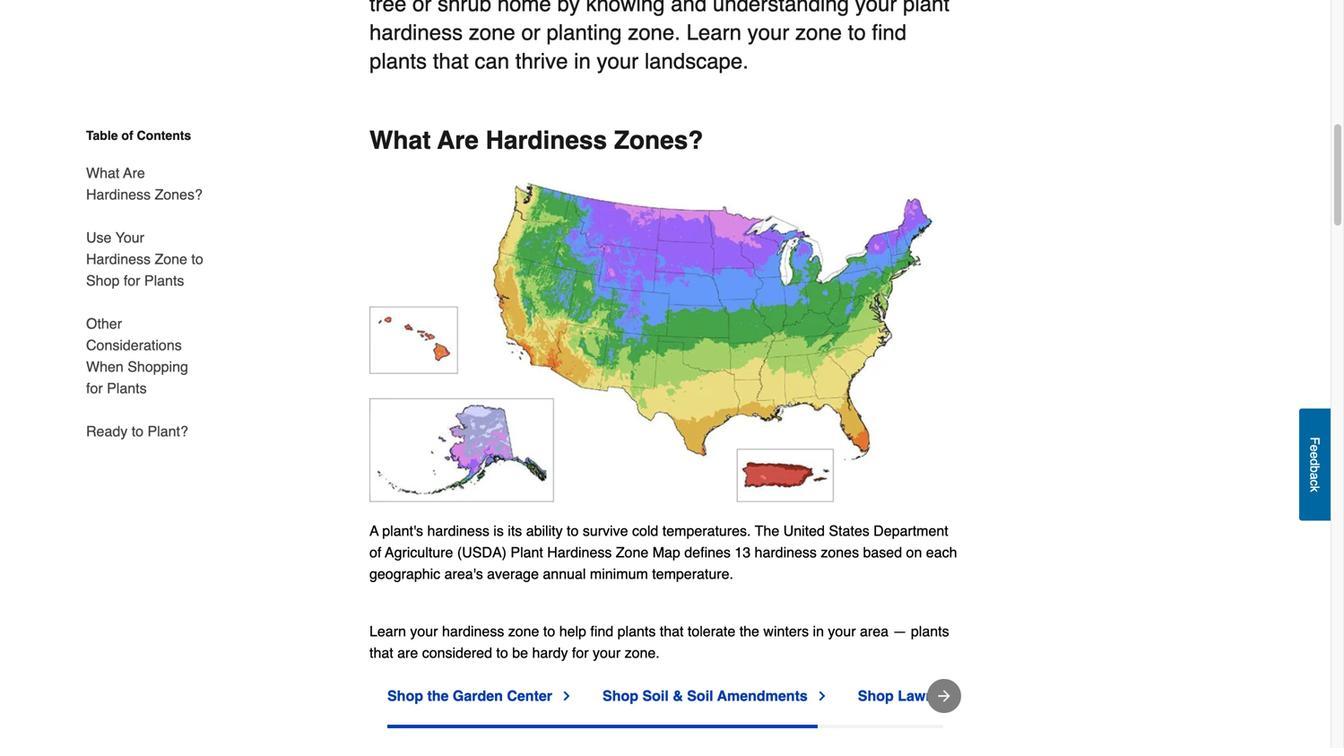 Task type: describe. For each thing, give the bounding box(es) containing it.
contents
[[137, 128, 191, 143]]

a plant's hardiness is its ability to survive cold temperatures. the united states department of agriculture (usda) plant hardiness zone map defines 13 hardiness zones based on each geographic area's average annual minimum temperature.
[[370, 522, 957, 582]]

use
[[86, 229, 112, 246]]

zone inside "use your hardiness zone to shop for plants"
[[155, 251, 187, 267]]

tolerate
[[688, 623, 736, 639]]

united
[[784, 522, 825, 539]]

what are hardiness zones? link
[[86, 152, 206, 216]]

2 soil from the left
[[687, 687, 714, 704]]

for inside learn your hardiness zone to help find plants that tolerate the winters in your area — plants that are considered to be hardy for your zone.
[[572, 644, 589, 661]]

hardiness inside a plant's hardiness is its ability to survive cold temperatures. the united states department of agriculture (usda) plant hardiness zone map defines 13 hardiness zones based on each geographic area's average annual minimum temperature.
[[547, 544, 612, 561]]

the
[[755, 522, 780, 539]]

your
[[115, 229, 144, 246]]

1 e from the top
[[1308, 445, 1322, 451]]

f e e d b a c k
[[1308, 437, 1322, 492]]

shop the garden center link
[[387, 685, 574, 707]]

f e e d b a c k button
[[1300, 408, 1331, 520]]

2 garden from the left
[[953, 687, 1003, 704]]

what are hardiness zones? inside what are hardiness zones? link
[[86, 165, 203, 203]]

in
[[813, 623, 824, 639]]

shop lawn & garden hand tools
[[858, 687, 1084, 704]]

zone
[[508, 623, 539, 639]]

amendments
[[717, 687, 808, 704]]

use your hardiness zone to shop for plants
[[86, 229, 203, 289]]

lawn
[[898, 687, 935, 704]]

table
[[86, 128, 118, 143]]

cold
[[632, 522, 659, 539]]

b
[[1308, 465, 1322, 472]]

—
[[893, 623, 907, 639]]

zones
[[821, 544, 859, 561]]

map
[[653, 544, 681, 561]]

agriculture
[[385, 544, 453, 561]]

plants inside "other considerations when shopping for plants"
[[107, 380, 147, 396]]

f
[[1308, 437, 1322, 445]]

states
[[829, 522, 870, 539]]

annual
[[543, 566, 586, 582]]

shop lawn & garden hand tools link
[[858, 685, 1106, 707]]

plants inside "use your hardiness zone to shop for plants"
[[144, 272, 184, 289]]

1 vertical spatial that
[[370, 644, 393, 661]]

& for soil
[[673, 687, 683, 704]]

to inside a plant's hardiness is its ability to survive cold temperatures. the united states department of agriculture (usda) plant hardiness zone map defines 13 hardiness zones based on each geographic area's average annual minimum temperature.
[[567, 522, 579, 539]]

of inside a plant's hardiness is its ability to survive cold temperatures. the united states department of agriculture (usda) plant hardiness zone map defines 13 hardiness zones based on each geographic area's average annual minimum temperature.
[[370, 544, 381, 561]]

center
[[507, 687, 553, 704]]

hardy
[[532, 644, 568, 661]]

use your hardiness zone to shop for plants link
[[86, 216, 206, 302]]

hardiness for area
[[442, 623, 504, 639]]

for inside "use your hardiness zone to shop for plants"
[[124, 272, 140, 289]]

chevron right image
[[815, 689, 829, 703]]

ability
[[526, 522, 563, 539]]

1 horizontal spatial your
[[593, 644, 621, 661]]

ready to plant? link
[[86, 410, 188, 442]]

ready to plant?
[[86, 423, 188, 439]]

each
[[926, 544, 957, 561]]

learn your hardiness zone to help find plants that tolerate the winters in your area — plants that are considered to be hardy for your zone.
[[370, 623, 949, 661]]

other considerations when shopping for plants
[[86, 315, 188, 396]]

zone inside a plant's hardiness is its ability to survive cold temperatures. the united states department of agriculture (usda) plant hardiness zone map defines 13 hardiness zones based on each geographic area's average annual minimum temperature.
[[616, 544, 649, 561]]

ready
[[86, 423, 128, 439]]

are inside 'what are hardiness zones?'
[[123, 165, 145, 181]]

1 soil from the left
[[643, 687, 669, 704]]

winters
[[764, 623, 809, 639]]

defines
[[685, 544, 731, 561]]

shop the garden center
[[387, 687, 553, 704]]

table of contents
[[86, 128, 191, 143]]



Task type: locate. For each thing, give the bounding box(es) containing it.
soil
[[643, 687, 669, 704], [687, 687, 714, 704]]

geographic
[[370, 566, 441, 582]]

to inside "use your hardiness zone to shop for plants"
[[191, 251, 203, 267]]

hardiness inside 'what are hardiness zones?'
[[86, 186, 151, 203]]

for down your
[[124, 272, 140, 289]]

2 vertical spatial hardiness
[[442, 623, 504, 639]]

0 vertical spatial the
[[740, 623, 760, 639]]

your right in in the bottom of the page
[[828, 623, 856, 639]]

1 horizontal spatial soil
[[687, 687, 714, 704]]

plants down your
[[144, 272, 184, 289]]

for down when
[[86, 380, 103, 396]]

of
[[121, 128, 133, 143], [370, 544, 381, 561]]

0 vertical spatial that
[[660, 623, 684, 639]]

0 vertical spatial zone
[[155, 251, 187, 267]]

0 vertical spatial of
[[121, 128, 133, 143]]

shop
[[86, 272, 120, 289], [387, 687, 423, 704], [603, 687, 639, 704], [858, 687, 894, 704]]

(usda)
[[457, 544, 507, 561]]

that
[[660, 623, 684, 639], [370, 644, 393, 661]]

the left winters
[[740, 623, 760, 639]]

0 horizontal spatial for
[[86, 380, 103, 396]]

1 plants from the left
[[618, 623, 656, 639]]

learn
[[370, 623, 406, 639]]

what
[[370, 126, 431, 155], [86, 165, 120, 181]]

0 horizontal spatial plants
[[618, 623, 656, 639]]

is
[[494, 522, 504, 539]]

shop inside "use your hardiness zone to shop for plants"
[[86, 272, 120, 289]]

plant
[[511, 544, 543, 561]]

0 horizontal spatial zones?
[[155, 186, 203, 203]]

plants right —
[[911, 623, 949, 639]]

1 vertical spatial hardiness
[[755, 544, 817, 561]]

what are hardiness zones?
[[370, 126, 704, 155], [86, 165, 203, 203]]

average
[[487, 566, 539, 582]]

the inside learn your hardiness zone to help find plants that tolerate the winters in your area — plants that are considered to be hardy for your zone.
[[740, 623, 760, 639]]

are
[[397, 644, 418, 661]]

0 vertical spatial are
[[437, 126, 479, 155]]

to
[[191, 251, 203, 267], [132, 423, 144, 439], [567, 522, 579, 539], [543, 623, 555, 639], [496, 644, 508, 661]]

a
[[370, 522, 379, 539]]

& for lawn
[[939, 687, 949, 704]]

1 horizontal spatial of
[[370, 544, 381, 561]]

other
[[86, 315, 122, 332]]

1 horizontal spatial are
[[437, 126, 479, 155]]

area
[[860, 623, 889, 639]]

its
[[508, 522, 522, 539]]

chevron right image
[[560, 689, 574, 703]]

based
[[863, 544, 902, 561]]

plant's
[[382, 522, 423, 539]]

arrow right image
[[935, 687, 953, 705]]

for inside "other considerations when shopping for plants"
[[86, 380, 103, 396]]

1 horizontal spatial what are hardiness zones?
[[370, 126, 704, 155]]

zone.
[[625, 644, 660, 661]]

0 horizontal spatial what are hardiness zones?
[[86, 165, 203, 203]]

0 horizontal spatial are
[[123, 165, 145, 181]]

survive
[[583, 522, 628, 539]]

d
[[1308, 458, 1322, 465]]

for down help
[[572, 644, 589, 661]]

hardiness down 'united'
[[755, 544, 817, 561]]

shop left lawn
[[858, 687, 894, 704]]

1 vertical spatial what are hardiness zones?
[[86, 165, 203, 203]]

your
[[410, 623, 438, 639], [828, 623, 856, 639], [593, 644, 621, 661]]

plants up zone.
[[618, 623, 656, 639]]

0 vertical spatial for
[[124, 272, 140, 289]]

hardiness
[[427, 522, 490, 539], [755, 544, 817, 561], [442, 623, 504, 639]]

0 vertical spatial zones?
[[614, 126, 704, 155]]

of inside table of contents element
[[121, 128, 133, 143]]

shop for shop lawn & garden hand tools
[[858, 687, 894, 704]]

of down a
[[370, 544, 381, 561]]

that down learn
[[370, 644, 393, 661]]

13
[[735, 544, 751, 561]]

0 horizontal spatial zone
[[155, 251, 187, 267]]

hardiness for of
[[427, 522, 490, 539]]

area's
[[445, 566, 483, 582]]

1 vertical spatial what
[[86, 165, 120, 181]]

1 vertical spatial zone
[[616, 544, 649, 561]]

hand
[[1007, 687, 1043, 704]]

0 vertical spatial hardiness
[[427, 522, 490, 539]]

shop soil & soil amendments
[[603, 687, 808, 704]]

1 vertical spatial are
[[123, 165, 145, 181]]

2 e from the top
[[1308, 451, 1322, 458]]

temperatures.
[[663, 522, 751, 539]]

garden
[[453, 687, 503, 704], [953, 687, 1003, 704]]

0 vertical spatial what
[[370, 126, 431, 155]]

department
[[874, 522, 949, 539]]

& down learn your hardiness zone to help find plants that tolerate the winters in your area — plants that are considered to be hardy for your zone.
[[673, 687, 683, 704]]

on
[[906, 544, 922, 561]]

garden down considered
[[453, 687, 503, 704]]

1 horizontal spatial zone
[[616, 544, 649, 561]]

for
[[124, 272, 140, 289], [86, 380, 103, 396], [572, 644, 589, 661]]

plant?
[[148, 423, 188, 439]]

1 garden from the left
[[453, 687, 503, 704]]

hardiness
[[486, 126, 607, 155], [86, 186, 151, 203], [86, 251, 151, 267], [547, 544, 612, 561]]

your down find
[[593, 644, 621, 661]]

plants
[[618, 623, 656, 639], [911, 623, 949, 639]]

tools
[[1047, 687, 1084, 704]]

c
[[1308, 479, 1322, 486]]

0 horizontal spatial your
[[410, 623, 438, 639]]

garden left hand
[[953, 687, 1003, 704]]

are
[[437, 126, 479, 155], [123, 165, 145, 181]]

shop up other
[[86, 272, 120, 289]]

e
[[1308, 445, 1322, 451], [1308, 451, 1322, 458]]

1 vertical spatial zones?
[[155, 186, 203, 203]]

table of contents element
[[72, 126, 206, 442]]

1 vertical spatial for
[[86, 380, 103, 396]]

shopping
[[128, 358, 188, 375]]

1 horizontal spatial zones?
[[614, 126, 704, 155]]

2 vertical spatial for
[[572, 644, 589, 661]]

a
[[1308, 472, 1322, 479]]

1 & from the left
[[673, 687, 683, 704]]

shop down zone.
[[603, 687, 639, 704]]

1 horizontal spatial for
[[124, 272, 140, 289]]

considered
[[422, 644, 492, 661]]

1 horizontal spatial &
[[939, 687, 949, 704]]

& right lawn
[[939, 687, 949, 704]]

plants down when
[[107, 380, 147, 396]]

1 horizontal spatial what
[[370, 126, 431, 155]]

find
[[590, 623, 614, 639]]

soil down zone.
[[643, 687, 669, 704]]

plants
[[144, 272, 184, 289], [107, 380, 147, 396]]

2 horizontal spatial your
[[828, 623, 856, 639]]

2 plants from the left
[[911, 623, 949, 639]]

shop down are
[[387, 687, 423, 704]]

e up d
[[1308, 445, 1322, 451]]

shop for shop soil & soil amendments
[[603, 687, 639, 704]]

be
[[512, 644, 528, 661]]

what inside 'what are hardiness zones?'
[[86, 165, 120, 181]]

0 horizontal spatial of
[[121, 128, 133, 143]]

when
[[86, 358, 124, 375]]

of right the table
[[121, 128, 133, 143]]

&
[[673, 687, 683, 704], [939, 687, 949, 704]]

0 horizontal spatial what
[[86, 165, 120, 181]]

hardiness inside learn your hardiness zone to help find plants that tolerate the winters in your area — plants that are considered to be hardy for your zone.
[[442, 623, 504, 639]]

k
[[1308, 486, 1322, 492]]

0 horizontal spatial garden
[[453, 687, 503, 704]]

your up are
[[410, 623, 438, 639]]

minimum
[[590, 566, 648, 582]]

1 vertical spatial plants
[[107, 380, 147, 396]]

soil left "amendments"
[[687, 687, 714, 704]]

0 vertical spatial plants
[[144, 272, 184, 289]]

zone
[[155, 251, 187, 267], [616, 544, 649, 561]]

1 vertical spatial of
[[370, 544, 381, 561]]

1 horizontal spatial plants
[[911, 623, 949, 639]]

0 vertical spatial what are hardiness zones?
[[370, 126, 704, 155]]

zones?
[[614, 126, 704, 155], [155, 186, 203, 203]]

hardiness up considered
[[442, 623, 504, 639]]

other considerations when shopping for plants link
[[86, 302, 206, 410]]

the down considered
[[427, 687, 449, 704]]

temperature.
[[652, 566, 734, 582]]

hardiness up (usda) at bottom left
[[427, 522, 490, 539]]

the
[[740, 623, 760, 639], [427, 687, 449, 704]]

shop for shop the garden center
[[387, 687, 423, 704]]

shop soil & soil amendments link
[[603, 685, 829, 707]]

1 horizontal spatial that
[[660, 623, 684, 639]]

1 horizontal spatial garden
[[953, 687, 1003, 704]]

e up b
[[1308, 451, 1322, 458]]

2 horizontal spatial for
[[572, 644, 589, 661]]

0 horizontal spatial that
[[370, 644, 393, 661]]

1 vertical spatial the
[[427, 687, 449, 704]]

considerations
[[86, 337, 182, 353]]

help
[[559, 623, 587, 639]]

0 horizontal spatial &
[[673, 687, 683, 704]]

that left tolerate
[[660, 623, 684, 639]]

hardiness inside "use your hardiness zone to shop for plants"
[[86, 251, 151, 267]]

2 & from the left
[[939, 687, 949, 704]]

scrollbar
[[387, 725, 818, 728]]

1 horizontal spatial the
[[740, 623, 760, 639]]

zones? inside table of contents element
[[155, 186, 203, 203]]

a united states map showing colored zones indicating different cold hardiness zones. image
[[370, 169, 961, 502]]

0 horizontal spatial the
[[427, 687, 449, 704]]

0 horizontal spatial soil
[[643, 687, 669, 704]]



Task type: vqa. For each thing, say whether or not it's contained in the screenshot.
Amendments
yes



